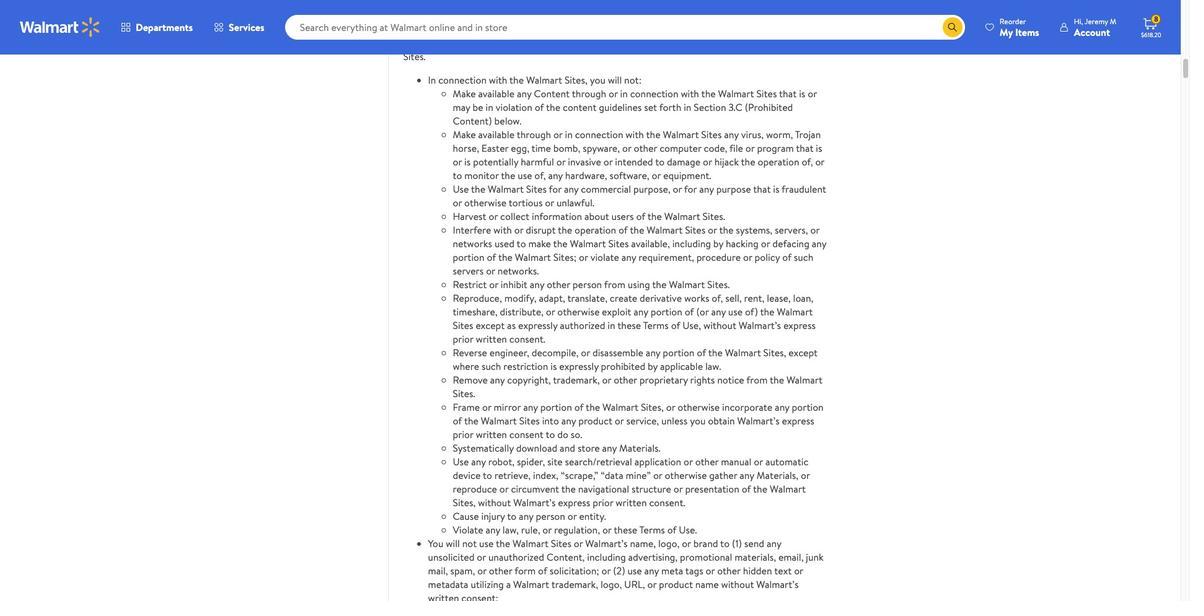 Task type: locate. For each thing, give the bounding box(es) containing it.
of right gather
[[742, 482, 751, 496]]

set
[[644, 100, 657, 114]]

the
[[510, 73, 524, 87], [702, 87, 716, 100], [546, 100, 561, 114], [646, 128, 661, 141], [741, 155, 756, 169], [501, 169, 516, 182], [471, 182, 486, 196], [648, 210, 662, 223], [558, 223, 572, 237], [630, 223, 645, 237], [720, 223, 734, 237], [553, 237, 568, 251], [498, 251, 513, 264], [652, 278, 667, 291], [760, 305, 775, 319], [709, 346, 723, 360], [770, 373, 784, 387], [586, 401, 600, 414], [464, 414, 479, 428], [562, 482, 576, 496], [753, 482, 768, 496], [496, 537, 510, 551]]

0 vertical spatial operation
[[758, 155, 800, 169]]

rent,
[[744, 291, 765, 305]]

my
[[1000, 25, 1013, 39]]

of, left the sell,
[[712, 291, 723, 305]]

to
[[656, 155, 665, 169], [453, 169, 462, 182], [517, 237, 526, 251], [546, 428, 555, 442], [483, 469, 492, 482], [507, 510, 517, 523], [721, 537, 730, 551]]

sites. down procedure
[[708, 278, 730, 291]]

sites, down lease,
[[764, 346, 787, 360]]

terms up advertising,
[[640, 523, 665, 537]]

(or
[[697, 305, 709, 319]]

available
[[478, 87, 515, 100], [478, 128, 515, 141]]

of
[[535, 100, 544, 114], [636, 210, 646, 223], [619, 223, 628, 237], [487, 251, 496, 264], [783, 251, 792, 264], [685, 305, 694, 319], [671, 319, 681, 332], [697, 346, 706, 360], [575, 401, 584, 414], [453, 414, 462, 428], [742, 482, 751, 496], [668, 523, 677, 537], [538, 564, 547, 578]]

0 vertical spatial product
[[579, 414, 613, 428]]

any left purpose
[[700, 182, 714, 196]]

0 horizontal spatial including
[[587, 551, 626, 564]]

written left as on the bottom of page
[[476, 332, 507, 346]]

1 vertical spatial by
[[648, 360, 658, 373]]

promotional
[[680, 551, 733, 564]]

remove
[[453, 373, 488, 387]]

1 vertical spatial will
[[446, 537, 460, 551]]

without
[[704, 319, 737, 332], [478, 496, 511, 510], [721, 578, 754, 592]]

consent. up the restriction
[[510, 332, 546, 346]]

with
[[489, 73, 508, 87], [681, 87, 699, 100], [626, 128, 644, 141], [494, 223, 512, 237]]

except
[[476, 319, 505, 332], [789, 346, 818, 360]]

1 horizontal spatial operation
[[758, 155, 800, 169]]

0 horizontal spatial from
[[604, 278, 626, 291]]

sites down users
[[609, 237, 629, 251]]

1 vertical spatial person
[[536, 510, 565, 523]]

servers,
[[775, 223, 808, 237]]

2 vertical spatial without
[[721, 578, 754, 592]]

brand
[[694, 537, 718, 551]]

the left 3.c
[[702, 87, 716, 100]]

easter
[[482, 141, 509, 155]]

store
[[578, 442, 600, 455]]

0 horizontal spatial except
[[476, 319, 505, 332]]

1 horizontal spatial through
[[572, 87, 606, 100]]

0 vertical spatial use
[[453, 182, 469, 196]]

0 vertical spatial consent.
[[510, 332, 546, 346]]

service,
[[627, 414, 659, 428]]

1 vertical spatial make
[[453, 128, 476, 141]]

terms down derivative
[[643, 319, 669, 332]]

by
[[714, 237, 724, 251], [648, 360, 658, 373]]

1 vertical spatial operation
[[575, 223, 616, 237]]

1 horizontal spatial for
[[684, 182, 697, 196]]

available up potentially on the left top
[[478, 128, 515, 141]]

0 horizontal spatial will
[[446, 537, 460, 551]]

any right '(or'
[[711, 305, 726, 319]]

by left hacking
[[714, 237, 724, 251]]

0 vertical spatial make
[[453, 87, 476, 100]]

1 horizontal spatial expressly
[[559, 360, 599, 373]]

worm,
[[766, 128, 793, 141]]

1 vertical spatial from
[[747, 373, 768, 387]]

1 vertical spatial without
[[478, 496, 511, 510]]

make up content)
[[453, 87, 476, 100]]

any down "invasive"
[[564, 182, 579, 196]]

0 vertical spatial that
[[779, 87, 797, 100]]

walmart image
[[20, 17, 100, 37]]

fraudulent
[[782, 182, 827, 196]]

including left name,
[[587, 551, 626, 564]]

0 horizontal spatial operation
[[575, 223, 616, 237]]

0 horizontal spatial for
[[549, 182, 562, 196]]

incorporate
[[722, 401, 773, 414]]

junk
[[806, 551, 824, 564]]

0 vertical spatial trademark,
[[553, 373, 600, 387]]

the down automatic
[[753, 482, 768, 496]]

0 vertical spatial except
[[476, 319, 505, 332]]

0 horizontal spatial product
[[579, 414, 613, 428]]

used
[[495, 237, 515, 251]]

search icon image
[[948, 22, 958, 32]]

that up worm,
[[779, 87, 797, 100]]

authorized
[[560, 319, 605, 332]]

portion up automatic
[[792, 401, 824, 414]]

1 horizontal spatial will
[[608, 73, 622, 87]]

logo, left url,
[[601, 578, 622, 592]]

circumvent
[[511, 482, 559, 496]]

0 vertical spatial person
[[573, 278, 602, 291]]

portion
[[453, 251, 485, 264], [651, 305, 683, 319], [663, 346, 695, 360], [541, 401, 572, 414], [792, 401, 824, 414]]

1 vertical spatial product
[[659, 578, 693, 592]]

1 horizontal spatial you
[[690, 414, 706, 428]]

express
[[784, 319, 816, 332], [782, 414, 815, 428], [558, 496, 591, 510]]

any right defacing
[[812, 237, 827, 251]]

will left not:
[[608, 73, 622, 87]]

any right the exploit
[[634, 305, 649, 319]]

1 vertical spatial logo,
[[601, 578, 622, 592]]

1 vertical spatial you
[[690, 414, 706, 428]]

available up below.
[[478, 87, 515, 100]]

distribute,
[[500, 305, 544, 319]]

1 horizontal spatial except
[[789, 346, 818, 360]]

0 horizontal spatial logo,
[[601, 578, 622, 592]]

mail,
[[428, 564, 448, 578]]

person
[[573, 278, 602, 291], [536, 510, 565, 523]]

without right use,
[[704, 319, 737, 332]]

retrieve,
[[495, 469, 531, 482]]

to left (1) on the right bottom of page
[[721, 537, 730, 551]]

to right injury at the left of page
[[507, 510, 517, 523]]

0 horizontal spatial person
[[536, 510, 565, 523]]

any right mirror
[[523, 401, 538, 414]]

hacking
[[726, 237, 759, 251]]

through up harmful
[[517, 128, 551, 141]]

disassemble
[[593, 346, 644, 360]]

potentially
[[473, 155, 519, 169]]

0 vertical spatial from
[[604, 278, 626, 291]]

materials,
[[735, 551, 776, 564]]

violation
[[496, 100, 533, 114]]

0 vertical spatial by
[[714, 237, 724, 251]]

bomb,
[[554, 141, 581, 155]]

sites up procedure
[[685, 223, 706, 237]]

0 horizontal spatial you
[[590, 73, 606, 87]]

the right monitor
[[501, 169, 516, 182]]

1 horizontal spatial from
[[747, 373, 768, 387]]

of left use,
[[671, 319, 681, 332]]

0 vertical spatial express
[[784, 319, 816, 332]]

product left name
[[659, 578, 693, 592]]

presentation
[[685, 482, 740, 496]]

operation down worm,
[[758, 155, 800, 169]]

through right content
[[572, 87, 606, 100]]

1 vertical spatial sites.
[[708, 278, 730, 291]]

make down may
[[453, 128, 476, 141]]

1 available from the top
[[478, 87, 515, 100]]

robot,
[[488, 455, 515, 469]]

1 vertical spatial use
[[453, 455, 469, 469]]

8 $618.20
[[1142, 14, 1162, 39]]

1 horizontal spatial consent.
[[649, 496, 686, 510]]

utilizing
[[471, 578, 504, 592]]

1 vertical spatial through
[[517, 128, 551, 141]]

use right the (2) at the right of page
[[628, 564, 642, 578]]

the down the 'purpose,' at the top right of the page
[[648, 210, 662, 223]]

trademark, down decompile, at the bottom left
[[553, 373, 600, 387]]

name,
[[630, 537, 656, 551]]

policy
[[755, 251, 780, 264]]

where
[[453, 360, 479, 373]]

1 horizontal spatial person
[[573, 278, 602, 291]]

obtain
[[708, 414, 735, 428]]

0 vertical spatial including
[[673, 237, 711, 251]]

for
[[549, 182, 562, 196], [684, 182, 697, 196]]

copyright,
[[507, 373, 551, 387]]

0 horizontal spatial expressly
[[518, 319, 558, 332]]

0 horizontal spatial connection
[[438, 73, 487, 87]]

about
[[585, 210, 609, 223]]

connection up "invasive"
[[575, 128, 623, 141]]

works
[[684, 291, 710, 305]]

by left applicable
[[648, 360, 658, 373]]

1 horizontal spatial logo,
[[658, 537, 680, 551]]

purpose
[[717, 182, 751, 196]]

with up violation
[[489, 73, 508, 87]]

1 horizontal spatial by
[[714, 237, 724, 251]]

from left using
[[604, 278, 626, 291]]

sites. down purpose
[[703, 210, 725, 223]]

logo,
[[658, 537, 680, 551], [601, 578, 622, 592]]

or
[[609, 87, 618, 100], [808, 87, 817, 100], [554, 128, 563, 141], [623, 141, 632, 155], [746, 141, 755, 155], [453, 155, 462, 169], [557, 155, 566, 169], [604, 155, 613, 169], [703, 155, 712, 169], [816, 155, 825, 169], [652, 169, 661, 182], [673, 182, 682, 196], [453, 196, 462, 210], [545, 196, 554, 210], [489, 210, 498, 223], [514, 223, 524, 237], [708, 223, 717, 237], [811, 223, 820, 237], [761, 237, 770, 251], [579, 251, 588, 264], [743, 251, 753, 264], [486, 264, 495, 278], [489, 278, 499, 291], [546, 305, 555, 319], [581, 346, 590, 360], [602, 373, 612, 387], [482, 401, 492, 414], [666, 401, 676, 414], [615, 414, 624, 428], [684, 455, 693, 469], [754, 455, 763, 469], [653, 469, 663, 482], [801, 469, 810, 482], [500, 482, 509, 496], [674, 482, 683, 496], [568, 510, 577, 523], [543, 523, 552, 537], [603, 523, 612, 537], [574, 537, 583, 551], [682, 537, 691, 551], [477, 551, 486, 564], [478, 564, 487, 578], [602, 564, 611, 578], [706, 564, 715, 578], [794, 564, 804, 578], [648, 578, 657, 592]]

departments button
[[110, 12, 203, 42]]

8
[[1155, 14, 1159, 24]]

hardware,
[[565, 169, 607, 182]]

of)
[[745, 305, 758, 319]]

written
[[476, 332, 507, 346], [476, 428, 507, 442], [616, 496, 647, 510], [428, 592, 459, 601]]

in right the 'be'
[[486, 100, 494, 114]]

unauthorized
[[489, 551, 544, 564]]

the up requirement, at the top right
[[630, 223, 645, 237]]

use up reproduce
[[453, 455, 469, 469]]

1 vertical spatial available
[[478, 128, 515, 141]]

create
[[610, 291, 638, 305]]

1 vertical spatial including
[[587, 551, 626, 564]]

1 horizontal spatial such
[[794, 251, 814, 264]]

express up regulation,
[[558, 496, 591, 510]]

the up incorporate
[[770, 373, 784, 387]]

any right send
[[767, 537, 782, 551]]

meta
[[662, 564, 683, 578]]

2 use from the top
[[453, 455, 469, 469]]

exploit
[[602, 305, 631, 319]]

0 horizontal spatial by
[[648, 360, 658, 373]]

users
[[612, 210, 634, 223]]

you up content
[[590, 73, 606, 87]]

1 horizontal spatial including
[[673, 237, 711, 251]]

0 vertical spatial through
[[572, 87, 606, 100]]

content)
[[453, 114, 492, 128]]

from right notice
[[747, 373, 768, 387]]

application
[[635, 455, 682, 469]]

consent;
[[462, 592, 499, 601]]

1 vertical spatial that
[[796, 141, 814, 155]]

walmart
[[526, 73, 562, 87], [718, 87, 754, 100], [663, 128, 699, 141], [488, 182, 524, 196], [665, 210, 701, 223], [647, 223, 683, 237], [570, 237, 606, 251], [515, 251, 551, 264], [669, 278, 705, 291], [777, 305, 813, 319], [725, 346, 761, 360], [787, 373, 823, 387], [603, 401, 639, 414], [481, 414, 517, 428], [770, 482, 806, 496], [513, 537, 549, 551], [513, 578, 549, 592]]

otherwise
[[465, 196, 507, 210], [558, 305, 600, 319], [678, 401, 720, 414], [665, 469, 707, 482]]

these
[[618, 319, 641, 332], [614, 523, 638, 537]]

0 vertical spatial available
[[478, 87, 515, 100]]

these down create
[[618, 319, 641, 332]]

in down content
[[565, 128, 573, 141]]

sites. down where
[[453, 387, 475, 401]]

for down damage in the right of the page
[[684, 182, 697, 196]]

logo, right name,
[[658, 537, 680, 551]]

forth
[[660, 100, 682, 114]]

of left use.
[[668, 523, 677, 537]]

any
[[517, 87, 532, 100], [724, 128, 739, 141], [548, 169, 563, 182], [564, 182, 579, 196], [700, 182, 714, 196], [812, 237, 827, 251], [622, 251, 636, 264], [530, 278, 545, 291], [634, 305, 649, 319], [711, 305, 726, 319], [646, 346, 661, 360], [490, 373, 505, 387], [523, 401, 538, 414], [775, 401, 790, 414], [562, 414, 576, 428], [602, 442, 617, 455], [471, 455, 486, 469], [740, 469, 755, 482], [519, 510, 534, 523], [486, 523, 500, 537], [767, 537, 782, 551], [645, 564, 659, 578]]

0 vertical spatial you
[[590, 73, 606, 87]]

the right index,
[[562, 482, 576, 496]]

0 horizontal spatial consent.
[[510, 332, 546, 346]]

prior down frame
[[453, 428, 474, 442]]

jeremy
[[1085, 16, 1109, 26]]

any right gather
[[740, 469, 755, 482]]

0 vertical spatial logo,
[[658, 537, 680, 551]]

2 vertical spatial sites.
[[453, 387, 475, 401]]

0 vertical spatial such
[[794, 251, 814, 264]]

be
[[473, 100, 483, 114]]

sites;
[[554, 251, 577, 264]]

prior down "data
[[593, 496, 614, 510]]

download
[[516, 442, 558, 455]]

text
[[775, 564, 792, 578]]

use
[[453, 182, 469, 196], [453, 455, 469, 469]]

is left fraudulent
[[773, 182, 780, 196]]

is right the restriction
[[551, 360, 557, 373]]

prior up where
[[453, 332, 474, 346]]

connection left section
[[630, 87, 679, 100]]

that right purpose
[[754, 182, 771, 196]]

use up tortious
[[518, 169, 532, 182]]

sites.
[[703, 210, 725, 223], [708, 278, 730, 291], [453, 387, 475, 401]]

procedure
[[697, 251, 741, 264]]

1 vertical spatial such
[[482, 360, 501, 373]]

2 available from the top
[[478, 128, 515, 141]]

sites, up content
[[565, 73, 588, 87]]

sell,
[[726, 291, 742, 305]]

1 vertical spatial terms
[[640, 523, 665, 537]]

0 vertical spatial will
[[608, 73, 622, 87]]

is
[[799, 87, 806, 100], [816, 141, 823, 155], [465, 155, 471, 169], [773, 182, 780, 196], [551, 360, 557, 373]]

sites right 3.c
[[757, 87, 777, 100]]

portion up do
[[541, 401, 572, 414]]

sites up 'reverse'
[[453, 319, 473, 332]]

Walmart Site-Wide search field
[[285, 15, 965, 40]]



Task type: describe. For each thing, give the bounding box(es) containing it.
the up violation
[[510, 73, 524, 87]]

of up rights in the right bottom of the page
[[697, 346, 706, 360]]

solicitation;
[[550, 564, 599, 578]]

with right set
[[681, 87, 699, 100]]

of up systematically
[[453, 414, 462, 428]]

the down set
[[646, 128, 661, 141]]

is right worm,
[[816, 141, 823, 155]]

1 vertical spatial prior
[[453, 428, 474, 442]]

below.
[[495, 114, 522, 128]]

(1)
[[732, 537, 742, 551]]

the up rights in the right bottom of the page
[[709, 346, 723, 360]]

otherwise down monitor
[[465, 196, 507, 210]]

timeshare,
[[453, 305, 498, 319]]

any right inhibit
[[530, 278, 545, 291]]

1 use from the top
[[453, 182, 469, 196]]

a
[[506, 578, 511, 592]]

the right the disrupt
[[558, 223, 572, 237]]

content
[[563, 100, 597, 114]]

the down injury at the left of page
[[496, 537, 510, 551]]

other down sites;
[[547, 278, 570, 291]]

of right policy
[[783, 251, 792, 264]]

in
[[428, 73, 436, 87]]

reorder my items
[[1000, 16, 1040, 39]]

0 horizontal spatial through
[[517, 128, 551, 141]]

collect
[[500, 210, 530, 223]]

inhibit
[[501, 278, 528, 291]]

to right "device" at left bottom
[[483, 469, 492, 482]]

0 vertical spatial prior
[[453, 332, 474, 346]]

any right law,
[[519, 510, 534, 523]]

horse,
[[453, 141, 479, 155]]

written down mine"
[[616, 496, 647, 510]]

sites, down "device" at left bottom
[[453, 496, 476, 510]]

equipment.
[[664, 169, 712, 182]]

monitor
[[465, 169, 499, 182]]

0 horizontal spatial such
[[482, 360, 501, 373]]

gather
[[710, 469, 738, 482]]

spyware,
[[583, 141, 620, 155]]

name
[[696, 578, 719, 592]]

0 vertical spatial these
[[618, 319, 641, 332]]

to left damage in the right of the page
[[656, 155, 665, 169]]

invasive
[[568, 155, 601, 169]]

engineer,
[[490, 346, 529, 360]]

the left content
[[546, 100, 561, 114]]

any left content
[[517, 87, 532, 100]]

computer
[[660, 141, 702, 155]]

of right users
[[636, 210, 646, 223]]

portion down use,
[[663, 346, 695, 360]]

regulation,
[[554, 523, 600, 537]]

walmart's up the (2) at the right of page
[[586, 537, 628, 551]]

device
[[453, 469, 481, 482]]

of up so.
[[575, 401, 584, 414]]

do
[[558, 428, 569, 442]]

sites left into
[[519, 414, 540, 428]]

any right incorporate
[[775, 401, 790, 414]]

services button
[[203, 12, 275, 42]]

0 horizontal spatial of,
[[535, 169, 546, 182]]

in up disassemble
[[608, 319, 616, 332]]

the up systematically
[[464, 414, 479, 428]]

walmart's down rent,
[[739, 319, 781, 332]]

m
[[1110, 16, 1117, 26]]

tags
[[686, 564, 704, 578]]

to right used
[[517, 237, 526, 251]]

harmful
[[521, 155, 554, 169]]

1 vertical spatial expressly
[[559, 360, 599, 373]]

1 vertical spatial these
[[614, 523, 638, 537]]

hi, jeremy m account
[[1074, 16, 1117, 39]]

Search search field
[[285, 15, 965, 40]]

otherwise left gather
[[665, 469, 707, 482]]

2 vertical spatial prior
[[593, 496, 614, 510]]

1 horizontal spatial of,
[[712, 291, 723, 305]]

loan,
[[793, 291, 814, 305]]

other left 'form'
[[489, 564, 513, 578]]

2 vertical spatial express
[[558, 496, 591, 510]]

sites down section
[[702, 128, 722, 141]]

2 make from the top
[[453, 128, 476, 141]]

structure
[[632, 482, 671, 496]]

1 vertical spatial trademark,
[[552, 578, 598, 592]]

is left potentially on the left top
[[465, 155, 471, 169]]

of right about
[[619, 223, 628, 237]]

url,
[[624, 578, 645, 592]]

the up 'store'
[[586, 401, 600, 414]]

automatic
[[766, 455, 809, 469]]

software,
[[610, 169, 650, 182]]

section
[[694, 100, 726, 114]]

applicable
[[660, 360, 703, 373]]

portion left use,
[[651, 305, 683, 319]]

injury
[[481, 510, 505, 523]]

of left '(or'
[[685, 305, 694, 319]]

to left do
[[546, 428, 555, 442]]

any right remove
[[490, 373, 505, 387]]

systems,
[[736, 223, 773, 237]]

1 make from the top
[[453, 87, 476, 100]]

content
[[534, 87, 570, 100]]

trojan
[[795, 128, 821, 141]]

materials.
[[619, 442, 661, 455]]

using
[[628, 278, 650, 291]]

0 vertical spatial without
[[704, 319, 737, 332]]

in left set
[[620, 87, 628, 100]]

walmart's up the rule,
[[514, 496, 556, 510]]

restrict
[[453, 278, 487, 291]]

of right violation
[[535, 100, 544, 114]]

any left meta on the bottom right of the page
[[645, 564, 659, 578]]

the right of)
[[760, 305, 775, 319]]

of right 'form'
[[538, 564, 547, 578]]

any left law,
[[486, 523, 500, 537]]

0 vertical spatial expressly
[[518, 319, 558, 332]]

any right the "violate"
[[622, 251, 636, 264]]

1 vertical spatial express
[[782, 414, 815, 428]]

any left virus, at the top of the page
[[724, 128, 739, 141]]

information
[[532, 210, 582, 223]]

written up the robot,
[[476, 428, 507, 442]]

and
[[560, 442, 575, 455]]

the right using
[[652, 278, 667, 291]]

reorder
[[1000, 16, 1026, 26]]

rule,
[[521, 523, 540, 537]]

any down bomb,
[[548, 169, 563, 182]]

any right 'store'
[[602, 442, 617, 455]]

any right into
[[562, 414, 576, 428]]

"data
[[601, 469, 624, 482]]

law.
[[706, 360, 721, 373]]

sites down harmful
[[526, 182, 547, 196]]

otherwise left the exploit
[[558, 305, 600, 319]]

use,
[[683, 319, 701, 332]]

prohibited
[[601, 360, 646, 373]]

1 vertical spatial consent.
[[649, 496, 686, 510]]

purpose,
[[634, 182, 671, 196]]

$618.20
[[1142, 30, 1162, 39]]

1 horizontal spatial connection
[[575, 128, 623, 141]]

to left monitor
[[453, 169, 462, 182]]

the up the harvest
[[471, 182, 486, 196]]

2 horizontal spatial of,
[[802, 155, 813, 169]]

guidelines
[[599, 100, 642, 114]]

otherwise down rights in the right bottom of the page
[[678, 401, 720, 414]]

requirement,
[[639, 251, 694, 264]]

networks
[[453, 237, 492, 251]]

the right hijack
[[741, 155, 756, 169]]

0 vertical spatial sites.
[[703, 210, 725, 223]]

notice
[[718, 373, 745, 387]]

not
[[462, 537, 477, 551]]

any up proprietary
[[646, 346, 661, 360]]

any left the robot,
[[471, 455, 486, 469]]

metadata
[[428, 578, 469, 592]]

other down disassemble
[[614, 373, 637, 387]]

the right make
[[553, 237, 568, 251]]

virus,
[[741, 128, 764, 141]]

proprietary
[[640, 373, 688, 387]]

other down (1) on the right bottom of page
[[718, 564, 741, 578]]

code,
[[704, 141, 728, 155]]

is right (prohibited
[[799, 87, 806, 100]]

3.c
[[729, 100, 743, 114]]

consent
[[510, 428, 544, 442]]

written down mail,
[[428, 592, 459, 601]]

use right not
[[479, 537, 494, 551]]

other up software, at the top of the page
[[634, 141, 657, 155]]

1 horizontal spatial product
[[659, 578, 693, 592]]

commercial
[[581, 182, 631, 196]]

spam,
[[450, 564, 475, 578]]

entity.
[[579, 510, 606, 523]]

0 vertical spatial terms
[[643, 319, 669, 332]]

tortious
[[509, 196, 543, 210]]

other up the presentation
[[696, 455, 719, 469]]

violate
[[453, 523, 483, 537]]

(prohibited
[[745, 100, 793, 114]]

defacing
[[773, 237, 810, 251]]

1 for from the left
[[549, 182, 562, 196]]

materials,
[[757, 469, 799, 482]]

as
[[507, 319, 516, 332]]

portion up restrict on the left top of page
[[453, 251, 485, 264]]

walmart's right obtain at the right of page
[[738, 414, 780, 428]]

send
[[745, 537, 765, 551]]

1 vertical spatial except
[[789, 346, 818, 360]]

decompile,
[[532, 346, 579, 360]]

intended
[[615, 155, 653, 169]]

mine"
[[626, 469, 651, 482]]

2 for from the left
[[684, 182, 697, 196]]

of right servers
[[487, 251, 496, 264]]

2 vertical spatial that
[[754, 182, 771, 196]]

services
[[229, 20, 265, 34]]

in right forth
[[684, 100, 692, 114]]

2 horizontal spatial connection
[[630, 87, 679, 100]]

manual
[[721, 455, 752, 469]]

index,
[[533, 469, 559, 482]]



Task type: vqa. For each thing, say whether or not it's contained in the screenshot.
connection
yes



